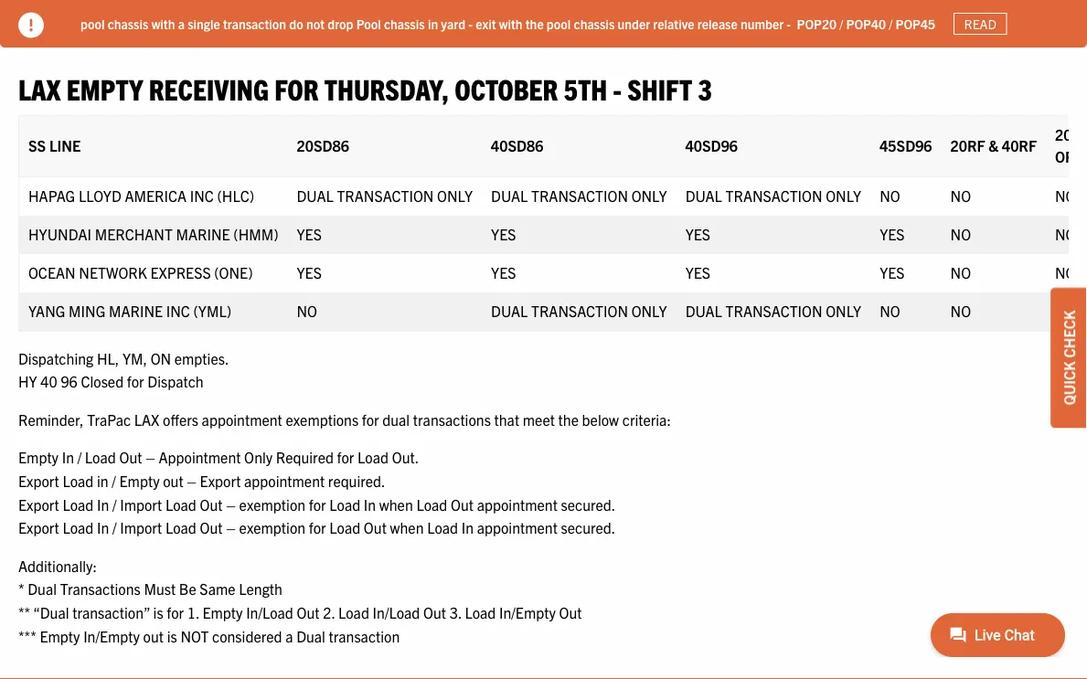 Task type: describe. For each thing, give the bounding box(es) containing it.
same
[[200, 580, 236, 599]]

must
[[144, 580, 176, 599]]

thursday,
[[325, 70, 449, 106]]

be
[[179, 580, 196, 599]]

empty in / load out – appointment only required for load out. export load in / empty out – export appointment required. export load in / import load out – exemption for load in when load out appointment secured. export load in / import load out – exemption for load out when load in appointment secured.
[[18, 449, 616, 537]]

check
[[1060, 311, 1078, 358]]

(one)
[[214, 264, 253, 282]]

shift
[[628, 70, 693, 106]]

(yml)
[[193, 302, 231, 320]]

single
[[188, 15, 220, 32]]

additionally:
[[18, 557, 97, 575]]

line
[[49, 137, 81, 155]]

40
[[41, 373, 57, 391]]

quick check
[[1060, 311, 1078, 406]]

hyundai
[[28, 225, 91, 244]]

ss
[[28, 137, 46, 155]]

empty down reminder,
[[18, 449, 59, 467]]

offers
[[163, 411, 198, 429]]

1 horizontal spatial the
[[558, 411, 579, 429]]

pool chassis with a single transaction  do not drop pool chassis in yard -  exit with the pool chassis under relative release number -  pop20 / pop40 / pop45
[[80, 15, 936, 32]]

1.
[[187, 604, 199, 622]]

release
[[698, 15, 738, 32]]

dispatch
[[148, 373, 204, 391]]

read
[[965, 16, 997, 32]]

45sd96
[[880, 137, 933, 155]]

empty down '"dual'
[[40, 627, 80, 646]]

pop40
[[847, 15, 886, 32]]

dispatching hl, ym, on empties. hy 40 96 closed for dispatch
[[18, 349, 229, 391]]

0 horizontal spatial -
[[469, 15, 473, 32]]

20rf & 40rf
[[951, 137, 1037, 155]]

hapag
[[28, 187, 75, 205]]

ocean
[[28, 264, 76, 282]]

relative
[[653, 15, 695, 32]]

ming
[[69, 302, 105, 320]]

1 with from the left
[[151, 15, 175, 32]]

out.
[[392, 449, 419, 467]]

criteria:
[[623, 411, 671, 429]]

pool
[[356, 15, 381, 32]]

0 horizontal spatial lax
[[18, 70, 61, 106]]

do
[[289, 15, 303, 32]]

inc for (hlc)
[[190, 187, 214, 205]]

1 chassis from the left
[[108, 15, 149, 32]]

20rf
[[951, 137, 986, 155]]

hy
[[18, 373, 37, 391]]

1 pool from the left
[[80, 15, 105, 32]]

additionally: * dual transactions must be same length ** "dual transaction" is for 1. empty in/load out 2. load in/load out 3. load in/empty out *** empty in/empty out is not considered a dual transaction
[[18, 557, 582, 646]]

considered
[[212, 627, 282, 646]]

reminder, trapac lax offers appointment exemptions for dual transactions that meet the below criteria:
[[18, 411, 671, 429]]

appointment
[[159, 449, 241, 467]]

lloyd
[[79, 187, 121, 205]]

hl,
[[97, 349, 119, 368]]

on
[[151, 349, 171, 368]]

2 chassis from the left
[[384, 15, 425, 32]]

1 import from the top
[[120, 496, 162, 514]]

for inside dispatching hl, ym, on empties. hy 40 96 closed for dispatch
[[127, 373, 144, 391]]

open
[[1056, 148, 1088, 166]]

empty down appointment
[[119, 472, 160, 490]]

hapag lloyd america inc (hlc)
[[28, 187, 254, 205]]

1 horizontal spatial is
[[167, 627, 177, 646]]

exemptions
[[286, 411, 359, 429]]

drop
[[328, 15, 354, 32]]

empties.
[[174, 349, 229, 368]]

in inside empty in / load out – appointment only required for load out. export load in / empty out – export appointment required. export load in / import load out – exemption for load in when load out appointment secured. export load in / import load out – exemption for load out when load in appointment secured.
[[97, 472, 109, 490]]

trapac
[[87, 411, 131, 429]]

that
[[494, 411, 520, 429]]

1 exemption from the top
[[239, 496, 306, 514]]

0 horizontal spatial a
[[178, 15, 185, 32]]

40rf
[[1002, 137, 1037, 155]]

2 in/load from the left
[[373, 604, 420, 622]]

(hmm)
[[234, 225, 279, 244]]

hyundai merchant marine (hmm)
[[28, 225, 279, 244]]

number
[[741, 15, 784, 32]]

dispatching
[[18, 349, 94, 368]]

marine for ming
[[109, 302, 163, 320]]

exit
[[476, 15, 496, 32]]

merchant
[[95, 225, 173, 244]]

empty
[[67, 70, 143, 106]]

yang
[[28, 302, 65, 320]]

reminder,
[[18, 411, 84, 429]]

for inside additionally: * dual transactions must be same length ** "dual transaction" is for 1. empty in/load out 2. load in/load out 3. load in/empty out *** empty in/empty out is not considered a dual transaction
[[167, 604, 184, 622]]

closed
[[81, 373, 124, 391]]

under
[[618, 15, 650, 32]]

3.
[[450, 604, 462, 622]]

solid image
[[18, 12, 44, 38]]

pop20
[[797, 15, 837, 32]]

out inside empty in / load out – appointment only required for load out. export load in / empty out – export appointment required. export load in / import load out – exemption for load in when load out appointment secured. export load in / import load out – exemption for load out when load in appointment secured.
[[163, 472, 183, 490]]

0 horizontal spatial in/empty
[[83, 627, 140, 646]]

20&4 open
[[1056, 126, 1088, 166]]

***
[[18, 627, 36, 646]]

*
[[18, 580, 24, 599]]

yang ming marine inc (yml)
[[28, 302, 231, 320]]

(hlc)
[[217, 187, 254, 205]]

2 horizontal spatial -
[[787, 15, 791, 32]]

receiving
[[149, 70, 269, 106]]

1 in/load from the left
[[246, 604, 293, 622]]

required
[[276, 449, 334, 467]]

quick check link
[[1051, 288, 1088, 428]]

below
[[582, 411, 619, 429]]

ocean network express (one)
[[28, 264, 253, 282]]

america
[[125, 187, 187, 205]]

required.
[[328, 472, 386, 490]]



Task type: vqa. For each thing, say whether or not it's contained in the screenshot.
September 4, 2023
no



Task type: locate. For each thing, give the bounding box(es) containing it.
0 horizontal spatial dual
[[28, 580, 57, 599]]

read link
[[954, 13, 1007, 35]]

1 horizontal spatial in
[[428, 15, 438, 32]]

0 horizontal spatial in
[[97, 472, 109, 490]]

**
[[18, 604, 30, 622]]

1 vertical spatial in/empty
[[83, 627, 140, 646]]

2 with from the left
[[499, 15, 523, 32]]

20sd86
[[297, 137, 349, 155]]

2 pool from the left
[[547, 15, 571, 32]]

exemption
[[239, 496, 306, 514], [239, 519, 306, 537]]

0 vertical spatial inc
[[190, 187, 214, 205]]

1 horizontal spatial -
[[613, 70, 622, 106]]

1 vertical spatial dual
[[296, 627, 326, 646]]

lax empty receiving           for thursday, october 5th              - shift 3
[[18, 70, 712, 106]]

lax
[[18, 70, 61, 106], [134, 411, 160, 429]]

in/load left the 3.
[[373, 604, 420, 622]]

0 vertical spatial import
[[120, 496, 162, 514]]

express
[[150, 264, 211, 282]]

dual
[[297, 187, 334, 205], [491, 187, 528, 205], [686, 187, 722, 205], [491, 302, 528, 320], [686, 302, 722, 320]]

import up the must
[[120, 519, 162, 537]]

- right number
[[787, 15, 791, 32]]

transaction down 2.
[[329, 627, 400, 646]]

is down the must
[[153, 604, 163, 622]]

a
[[178, 15, 185, 32], [286, 627, 293, 646]]

empty
[[18, 449, 59, 467], [119, 472, 160, 490], [203, 604, 243, 622], [40, 627, 80, 646]]

lax up ss
[[18, 70, 61, 106]]

pool
[[80, 15, 105, 32], [547, 15, 571, 32]]

1 vertical spatial lax
[[134, 411, 160, 429]]

october
[[455, 70, 558, 106]]

1 horizontal spatial in/load
[[373, 604, 420, 622]]

inc left (yml)
[[166, 302, 190, 320]]

2 exemption from the top
[[239, 519, 306, 537]]

marine
[[176, 225, 230, 244], [109, 302, 163, 320]]

96
[[61, 373, 78, 391]]

1 horizontal spatial chassis
[[384, 15, 425, 32]]

the right exit at top
[[526, 15, 544, 32]]

for
[[127, 373, 144, 391], [362, 411, 379, 429], [337, 449, 354, 467], [309, 496, 326, 514], [309, 519, 326, 537], [167, 604, 184, 622]]

empty down same
[[203, 604, 243, 622]]

0 vertical spatial in/empty
[[499, 604, 556, 622]]

1 vertical spatial the
[[558, 411, 579, 429]]

chassis left under
[[574, 15, 615, 32]]

1 vertical spatial in
[[97, 472, 109, 490]]

3 chassis from the left
[[574, 15, 615, 32]]

2 import from the top
[[120, 519, 162, 537]]

a inside additionally: * dual transactions must be same length ** "dual transaction" is for 1. empty in/load out 2. load in/load out 3. load in/empty out *** empty in/empty out is not considered a dual transaction
[[286, 627, 293, 646]]

40sd86
[[491, 137, 544, 155]]

not
[[306, 15, 325, 32]]

–
[[146, 449, 155, 467], [187, 472, 197, 490], [226, 496, 236, 514], [226, 519, 236, 537]]

dual transaction only
[[297, 187, 473, 205], [491, 187, 667, 205], [686, 187, 862, 205], [491, 302, 667, 320], [686, 302, 862, 320]]

with
[[151, 15, 175, 32], [499, 15, 523, 32]]

dual right "*"
[[28, 580, 57, 599]]

out inside additionally: * dual transactions must be same length ** "dual transaction" is for 1. empty in/load out 2. load in/load out 3. load in/empty out *** empty in/empty out is not considered a dual transaction
[[143, 627, 164, 646]]

yard
[[441, 15, 466, 32]]

0 vertical spatial is
[[153, 604, 163, 622]]

out left not
[[143, 627, 164, 646]]

transaction"
[[72, 604, 150, 622]]

inc left (hlc)
[[190, 187, 214, 205]]

dual
[[383, 411, 410, 429]]

1 vertical spatial marine
[[109, 302, 163, 320]]

not
[[181, 627, 209, 646]]

0 vertical spatial the
[[526, 15, 544, 32]]

marine up express
[[176, 225, 230, 244]]

is left not
[[167, 627, 177, 646]]

0 vertical spatial out
[[163, 472, 183, 490]]

1 horizontal spatial pool
[[547, 15, 571, 32]]

- left exit at top
[[469, 15, 473, 32]]

is
[[153, 604, 163, 622], [167, 627, 177, 646]]

1 secured. from the top
[[561, 496, 616, 514]]

1 vertical spatial when
[[390, 519, 424, 537]]

1 vertical spatial transaction
[[329, 627, 400, 646]]

0 vertical spatial transaction
[[223, 15, 286, 32]]

lax left offers
[[134, 411, 160, 429]]

a right considered
[[286, 627, 293, 646]]

0 vertical spatial a
[[178, 15, 185, 32]]

0 vertical spatial dual
[[28, 580, 57, 599]]

marine for merchant
[[176, 225, 230, 244]]

transactions
[[413, 411, 491, 429]]

in/empty right the 3.
[[499, 604, 556, 622]]

pool right solid icon
[[80, 15, 105, 32]]

1 vertical spatial out
[[143, 627, 164, 646]]

quick
[[1060, 362, 1078, 406]]

1 horizontal spatial a
[[286, 627, 293, 646]]

no
[[880, 187, 901, 205], [951, 187, 971, 205], [1056, 187, 1076, 205], [951, 225, 971, 244], [1056, 225, 1076, 244], [951, 264, 971, 282], [1056, 264, 1076, 282], [297, 302, 317, 320], [880, 302, 901, 320], [951, 302, 971, 320], [1056, 302, 1076, 320]]

0 horizontal spatial the
[[526, 15, 544, 32]]

in
[[428, 15, 438, 32], [97, 472, 109, 490]]

1 vertical spatial exemption
[[239, 519, 306, 537]]

1 horizontal spatial transaction
[[329, 627, 400, 646]]

out
[[163, 472, 183, 490], [143, 627, 164, 646]]

1 vertical spatial secured.
[[561, 519, 616, 537]]

5th
[[564, 70, 608, 106]]

import
[[120, 496, 162, 514], [120, 519, 162, 537]]

with right exit at top
[[499, 15, 523, 32]]

export
[[18, 472, 59, 490], [200, 472, 241, 490], [18, 496, 59, 514], [18, 519, 59, 537]]

appointment
[[202, 411, 282, 429], [244, 472, 325, 490], [477, 496, 558, 514], [477, 519, 558, 537]]

1 horizontal spatial with
[[499, 15, 523, 32]]

0 vertical spatial lax
[[18, 70, 61, 106]]

dual down 2.
[[296, 627, 326, 646]]

the right meet
[[558, 411, 579, 429]]

"dual
[[33, 604, 69, 622]]

in
[[62, 449, 74, 467], [97, 496, 109, 514], [364, 496, 376, 514], [97, 519, 109, 537], [462, 519, 474, 537]]

0 horizontal spatial is
[[153, 604, 163, 622]]

1 horizontal spatial lax
[[134, 411, 160, 429]]

1 horizontal spatial dual
[[296, 627, 326, 646]]

transaction inside additionally: * dual transactions must be same length ** "dual transaction" is for 1. empty in/load out 2. load in/load out 3. load in/empty out *** empty in/empty out is not considered a dual transaction
[[329, 627, 400, 646]]

ym,
[[122, 349, 147, 368]]

40sd96
[[686, 137, 738, 155]]

pool up 5th
[[547, 15, 571, 32]]

transaction
[[223, 15, 286, 32], [329, 627, 400, 646]]

0 vertical spatial when
[[379, 496, 413, 514]]

1 horizontal spatial marine
[[176, 225, 230, 244]]

- right 5th
[[613, 70, 622, 106]]

0 vertical spatial in
[[428, 15, 438, 32]]

dual
[[28, 580, 57, 599], [296, 627, 326, 646]]

load
[[85, 449, 116, 467], [358, 449, 389, 467], [63, 472, 94, 490], [63, 496, 94, 514], [166, 496, 197, 514], [330, 496, 361, 514], [417, 496, 448, 514], [63, 519, 94, 537], [166, 519, 197, 537], [330, 519, 361, 537], [427, 519, 458, 537], [338, 604, 369, 622], [465, 604, 496, 622]]

20&4
[[1056, 126, 1088, 144]]

pop45
[[896, 15, 936, 32]]

inc
[[190, 187, 214, 205], [166, 302, 190, 320]]

2.
[[323, 604, 335, 622]]

0 vertical spatial secured.
[[561, 496, 616, 514]]

transactions
[[60, 580, 141, 599]]

0 horizontal spatial with
[[151, 15, 175, 32]]

length
[[239, 580, 283, 599]]

0 horizontal spatial chassis
[[108, 15, 149, 32]]

out down appointment
[[163, 472, 183, 490]]

2 secured. from the top
[[561, 519, 616, 537]]

when down required.
[[379, 496, 413, 514]]

&
[[989, 137, 999, 155]]

network
[[79, 264, 147, 282]]

0 horizontal spatial marine
[[109, 302, 163, 320]]

exemption up length
[[239, 519, 306, 537]]

1 horizontal spatial in/empty
[[499, 604, 556, 622]]

3
[[698, 70, 712, 106]]

chassis
[[108, 15, 149, 32], [384, 15, 425, 32], [574, 15, 615, 32]]

in/load down length
[[246, 604, 293, 622]]

in/empty down transaction"
[[83, 627, 140, 646]]

chassis right "pool"
[[384, 15, 425, 32]]

transaction
[[337, 187, 434, 205], [531, 187, 628, 205], [726, 187, 823, 205], [531, 302, 628, 320], [726, 302, 823, 320]]

inc for (yml)
[[166, 302, 190, 320]]

exemption down only
[[239, 496, 306, 514]]

0 horizontal spatial transaction
[[223, 15, 286, 32]]

marine down ocean network express (one)
[[109, 302, 163, 320]]

/
[[840, 15, 844, 32], [889, 15, 893, 32], [77, 449, 82, 467], [112, 472, 116, 490], [112, 496, 117, 514], [112, 519, 117, 537]]

with left single
[[151, 15, 175, 32]]

0 vertical spatial marine
[[176, 225, 230, 244]]

in/empty
[[499, 604, 556, 622], [83, 627, 140, 646]]

ss line
[[28, 137, 81, 155]]

only
[[244, 449, 273, 467]]

1 vertical spatial import
[[120, 519, 162, 537]]

2 horizontal spatial chassis
[[574, 15, 615, 32]]

1 vertical spatial a
[[286, 627, 293, 646]]

a left single
[[178, 15, 185, 32]]

0 vertical spatial exemption
[[239, 496, 306, 514]]

1 vertical spatial is
[[167, 627, 177, 646]]

0 horizontal spatial pool
[[80, 15, 105, 32]]

only
[[437, 187, 473, 205], [632, 187, 667, 205], [826, 187, 862, 205], [632, 302, 667, 320], [826, 302, 862, 320]]

import down appointment
[[120, 496, 162, 514]]

transaction left do
[[223, 15, 286, 32]]

0 horizontal spatial in/load
[[246, 604, 293, 622]]

chassis up empty
[[108, 15, 149, 32]]

in left yard
[[428, 15, 438, 32]]

when down out.
[[390, 519, 424, 537]]

when
[[379, 496, 413, 514], [390, 519, 424, 537]]

1 vertical spatial inc
[[166, 302, 190, 320]]

in down the trapac
[[97, 472, 109, 490]]



